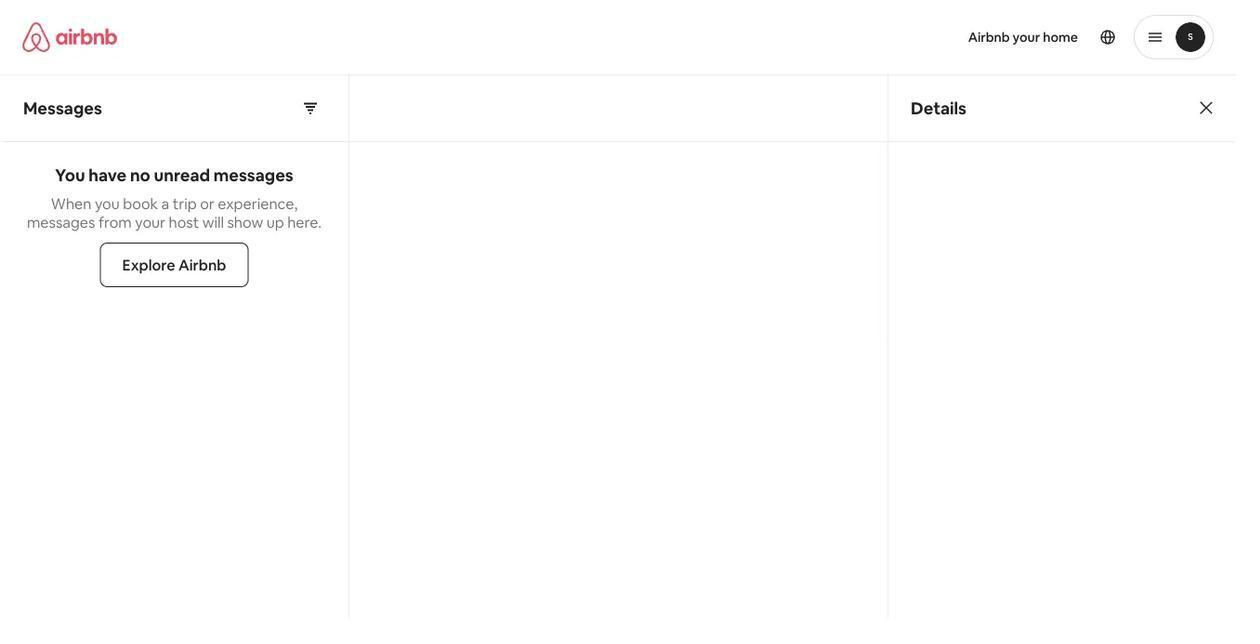 Task type: vqa. For each thing, say whether or not it's contained in the screenshot.
Smoking allowed
no



Task type: locate. For each thing, give the bounding box(es) containing it.
explore
[[122, 255, 175, 274]]

airbnb left home
[[968, 29, 1010, 46]]

1 vertical spatial airbnb
[[178, 255, 226, 274]]

airbnb inside profile element
[[968, 29, 1010, 46]]

1 horizontal spatial messages
[[214, 165, 293, 186]]

0 horizontal spatial messages
[[27, 212, 95, 231]]

messages
[[214, 165, 293, 186], [27, 212, 95, 231]]

you have no unread messages when you book a trip or experience, messages from your host will show up here.
[[27, 165, 322, 231]]

from
[[98, 212, 132, 231]]

you
[[95, 194, 120, 213]]

you
[[55, 165, 85, 186]]

airbnb your home
[[968, 29, 1078, 46]]

1 horizontal spatial your
[[1013, 29, 1040, 46]]

unread
[[154, 165, 210, 186]]

host
[[169, 212, 199, 231]]

airbnb your home link
[[957, 18, 1089, 57]]

airbnb
[[968, 29, 1010, 46], [178, 255, 226, 274]]

your inside you have no unread messages when you book a trip or experience, messages from your host will show up here.
[[135, 212, 165, 231]]

messages down you
[[27, 212, 95, 231]]

1 vertical spatial your
[[135, 212, 165, 231]]

when
[[51, 194, 91, 213]]

messages up the experience, at left top
[[214, 165, 293, 186]]

explore airbnb link
[[100, 243, 249, 287]]

1 vertical spatial messages
[[27, 212, 95, 231]]

0 horizontal spatial your
[[135, 212, 165, 231]]

0 horizontal spatial airbnb
[[178, 255, 226, 274]]

filter conversations. current filter: all conversations image
[[303, 101, 318, 116]]

1 horizontal spatial airbnb
[[968, 29, 1010, 46]]

your left host
[[135, 212, 165, 231]]

your
[[1013, 29, 1040, 46], [135, 212, 165, 231]]

home
[[1043, 29, 1078, 46]]

0 vertical spatial airbnb
[[968, 29, 1010, 46]]

0 vertical spatial your
[[1013, 29, 1040, 46]]

0 vertical spatial messages
[[214, 165, 293, 186]]

have
[[89, 165, 127, 186]]

your inside profile element
[[1013, 29, 1040, 46]]

airbnb down will
[[178, 255, 226, 274]]

your left home
[[1013, 29, 1040, 46]]

trip
[[173, 194, 197, 213]]



Task type: describe. For each thing, give the bounding box(es) containing it.
profile element
[[640, 0, 1214, 74]]

here.
[[287, 212, 322, 231]]

or
[[200, 194, 215, 213]]

no
[[130, 165, 150, 186]]

will
[[202, 212, 224, 231]]

messaging page main contents element
[[0, 74, 1236, 619]]

experience,
[[218, 194, 298, 213]]

up
[[266, 212, 284, 231]]

messages
[[23, 97, 102, 119]]

explore airbnb
[[122, 255, 226, 274]]

details
[[911, 97, 967, 119]]

show
[[227, 212, 263, 231]]

a
[[161, 194, 169, 213]]

book
[[123, 194, 158, 213]]

airbnb inside the messaging page main contents element
[[178, 255, 226, 274]]



